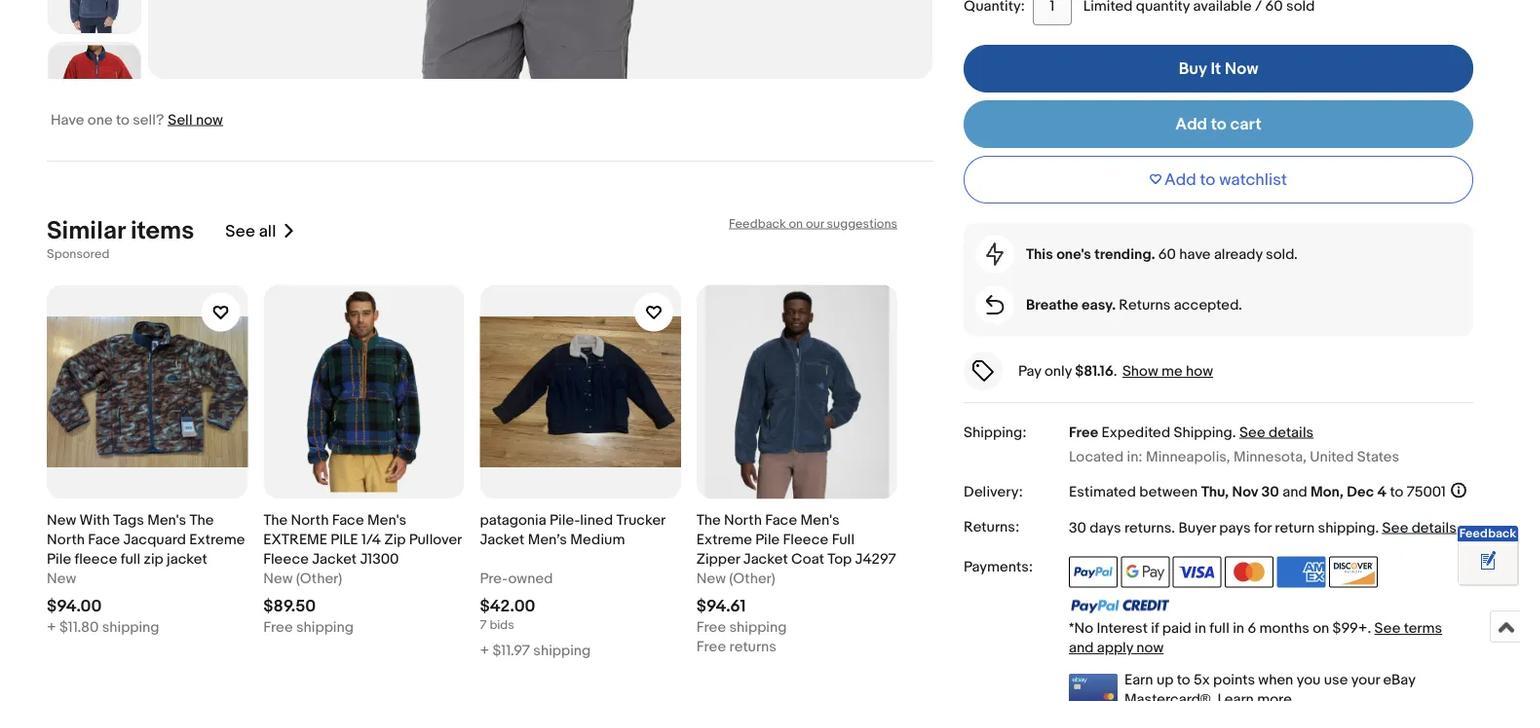 Task type: vqa. For each thing, say whether or not it's contained in the screenshot.
'2020 USPS Forever Winter Scenes Stamps - Booklet of 20 - *MNH*' link
no



Task type: locate. For each thing, give the bounding box(es) containing it.
details down 75001
[[1412, 520, 1457, 537]]

jacket inside the north face men's extreme pile fleece full zipper jacket coat top    j4297 new (other) $94.61 free shipping free returns
[[743, 551, 788, 569]]

to right one
[[116, 111, 129, 128]]

0 horizontal spatial +
[[47, 619, 56, 637]]

with details__icon image left this
[[986, 243, 1004, 266]]

. inside 'free expedited shipping . see details located in: minneapolis, minnesota, united states'
[[1233, 424, 1236, 442]]

1 vertical spatial now
[[1137, 640, 1164, 658]]

north down with
[[47, 532, 85, 549]]

payments:
[[964, 559, 1033, 577]]

free down $89.50
[[263, 619, 293, 637]]

2 extreme from the left
[[697, 532, 752, 549]]

1 free shipping text field from the left
[[263, 618, 354, 638]]

north inside "new with tags men's the north face jacquard extreme pile fleece full zip jacket new $94.00 + $11.80 shipping"
[[47, 532, 85, 549]]

30 left days
[[1069, 520, 1087, 537]]

the north face men's extreme pile fleece full zipper jacket coat top    j4297 new (other) $94.61 free shipping free returns
[[697, 512, 896, 656]]

1/4
[[362, 532, 381, 549]]

patagonia pile-lined trucker jacket men's medium
[[480, 512, 665, 549]]

full left zip
[[121, 551, 141, 569]]

if
[[1151, 621, 1159, 638]]

sell
[[168, 111, 193, 128]]

jacket down pile
[[312, 551, 357, 569]]

bids
[[490, 618, 514, 633]]

2 (other) from the left
[[729, 571, 776, 588]]

pay
[[1018, 363, 1042, 381]]

north inside the north face men's extreme pile 1/4 zip pullover fleece jacket      j1300 new (other) $89.50 free shipping
[[291, 512, 329, 530]]

returns down the between
[[1125, 520, 1172, 537]]

(other) inside the north face men's extreme pile 1/4 zip pullover fleece jacket      j1300 new (other) $89.50 free shipping
[[296, 571, 342, 588]]

and
[[1283, 484, 1308, 502], [1069, 640, 1094, 658]]

j1300
[[360, 551, 399, 569]]

free shipping text field down "$94.61" at the left of page
[[697, 618, 787, 638]]

terms
[[1404, 621, 1443, 638]]

2 free shipping text field from the left
[[697, 618, 787, 638]]

0 vertical spatial full
[[121, 551, 141, 569]]

now down if
[[1137, 640, 1164, 658]]

1 horizontal spatial pile
[[756, 532, 780, 549]]

see left all
[[225, 221, 255, 242]]

+ left $11.80
[[47, 619, 56, 637]]

extreme up jacket
[[189, 532, 245, 549]]

0 vertical spatial +
[[47, 619, 56, 637]]

shipping inside the north face men's extreme pile fleece full zipper jacket coat top    j4297 new (other) $94.61 free shipping free returns
[[730, 619, 787, 637]]

dec
[[1347, 484, 1374, 502]]

1 horizontal spatial extreme
[[697, 532, 752, 549]]

new up $89.50
[[263, 571, 293, 588]]

the for $94.61
[[697, 512, 721, 530]]

men's up 'zip'
[[367, 512, 406, 530]]

+ $11.97 shipping text field
[[480, 642, 591, 661]]

free shipping text field down $89.50 text box
[[263, 618, 354, 638]]

Free returns text field
[[697, 638, 777, 657]]

1 vertical spatial 30
[[1069, 520, 1087, 537]]

jacket
[[480, 532, 525, 549], [312, 551, 357, 569], [743, 551, 788, 569]]

1 horizontal spatial north
[[291, 512, 329, 530]]

accepted.
[[1174, 296, 1243, 314]]

1 horizontal spatial jacket
[[480, 532, 525, 549]]

fleece down extreme
[[263, 551, 309, 569]]

extreme
[[189, 532, 245, 549], [697, 532, 752, 549]]

see up minnesota,
[[1240, 424, 1266, 442]]

see details link up minnesota,
[[1240, 424, 1314, 442]]

1 horizontal spatial in
[[1233, 621, 1245, 638]]

free expedited shipping . see details located in: minneapolis, minnesota, united states
[[1069, 424, 1400, 467]]

men's up full
[[801, 512, 840, 530]]

2 the from the left
[[263, 512, 288, 530]]

2 horizontal spatial the
[[697, 512, 721, 530]]

pile up new text box
[[47, 551, 71, 569]]

1 vertical spatial +
[[480, 643, 489, 660]]

the inside the north face men's extreme pile fleece full zipper jacket coat top    j4297 new (other) $94.61 free shipping free returns
[[697, 512, 721, 530]]

0 horizontal spatial extreme
[[189, 532, 245, 549]]

north inside the north face men's extreme pile fleece full zipper jacket coat top    j4297 new (other) $94.61 free shipping free returns
[[724, 512, 762, 530]]

7
[[480, 618, 487, 633]]

already
[[1214, 246, 1263, 263]]

4
[[1378, 484, 1387, 502]]

2 horizontal spatial face
[[765, 512, 797, 530]]

1 horizontal spatial returns
[[1125, 520, 1172, 537]]

full left 6
[[1210, 621, 1230, 638]]

earn
[[1125, 671, 1154, 689]]

add
[[1176, 114, 1208, 135], [1165, 170, 1197, 190]]

buy it now
[[1179, 59, 1259, 79]]

men's up jacquard
[[147, 512, 186, 530]]

fleece
[[783, 532, 829, 549], [263, 551, 309, 569]]

pile inside "new with tags men's the north face jacquard extreme pile fleece full zip jacket new $94.00 + $11.80 shipping"
[[47, 551, 71, 569]]

on left the $99+.
[[1313, 621, 1330, 638]]

1 vertical spatial pile
[[47, 551, 71, 569]]

see details link down 75001
[[1383, 520, 1457, 537]]

to inside add to watchlist button
[[1200, 170, 1216, 190]]

0 vertical spatial fleece
[[783, 532, 829, 549]]

0 vertical spatial feedback
[[729, 216, 786, 231]]

shipping inside the north face men's extreme pile 1/4 zip pullover fleece jacket      j1300 new (other) $89.50 free shipping
[[296, 619, 354, 637]]

google pay image
[[1121, 557, 1170, 588]]

ebay mastercard image
[[1069, 674, 1118, 702]]

1 vertical spatial see details link
[[1383, 520, 1457, 537]]

0 horizontal spatial on
[[789, 216, 803, 231]]

see
[[225, 221, 255, 242], [1240, 424, 1266, 442], [1383, 520, 1409, 537], [1375, 621, 1401, 638]]

shipping down $89.50 text box
[[296, 619, 354, 637]]

men's for $94.00
[[147, 512, 186, 530]]

one
[[88, 111, 113, 128]]

+ inside "new with tags men's the north face jacquard extreme pile fleece full zip jacket new $94.00 + $11.80 shipping"
[[47, 619, 56, 637]]

top
[[828, 551, 852, 569]]

add inside button
[[1165, 170, 1197, 190]]

north up extreme
[[291, 512, 329, 530]]

buyer
[[1179, 520, 1216, 537]]

1 vertical spatial on
[[1313, 621, 1330, 638]]

1 vertical spatial details
[[1412, 520, 1457, 537]]

add for add to cart
[[1176, 114, 1208, 135]]

2 horizontal spatial jacket
[[743, 551, 788, 569]]

to left 'watchlist'
[[1200, 170, 1216, 190]]

in:
[[1127, 449, 1143, 467]]

1 horizontal spatial men's
[[367, 512, 406, 530]]

add to cart link
[[964, 101, 1474, 148]]

states
[[1357, 449, 1400, 467]]

2 horizontal spatial men's
[[801, 512, 840, 530]]

face up pile
[[332, 512, 364, 530]]

north
[[291, 512, 329, 530], [724, 512, 762, 530], [47, 532, 85, 549]]

1 extreme from the left
[[189, 532, 245, 549]]

0 horizontal spatial full
[[121, 551, 141, 569]]

american express image
[[1277, 557, 1326, 588]]

1 vertical spatial feedback
[[1460, 527, 1517, 542]]

$42.00
[[480, 596, 536, 617]]

face inside the north face men's extreme pile 1/4 zip pullover fleece jacket      j1300 new (other) $89.50 free shipping
[[332, 512, 364, 530]]

details
[[1269, 424, 1314, 442], [1412, 520, 1457, 537]]

shipping:
[[964, 424, 1027, 442]]

jacket down "patagonia" at the bottom of page
[[480, 532, 525, 549]]

breathe easy. returns accepted.
[[1026, 296, 1243, 314]]

in left 6
[[1233, 621, 1245, 638]]

united
[[1310, 449, 1354, 467]]

details up minnesota,
[[1269, 424, 1314, 442]]

1 horizontal spatial see details link
[[1383, 520, 1457, 537]]

and down *no
[[1069, 640, 1094, 658]]

0 horizontal spatial now
[[196, 111, 223, 128]]

face up 'fleece'
[[88, 532, 120, 549]]

new
[[47, 512, 76, 530], [47, 571, 76, 588], [263, 571, 293, 588], [697, 571, 726, 588]]

to left 5x
[[1177, 671, 1191, 689]]

0 vertical spatial with details__icon image
[[986, 243, 1004, 266]]

. for returns
[[1172, 520, 1175, 537]]

the inside the north face men's extreme pile 1/4 zip pullover fleece jacket      j1300 new (other) $89.50 free shipping
[[263, 512, 288, 530]]

feedback
[[729, 216, 786, 231], [1460, 527, 1517, 542]]

buy
[[1179, 59, 1207, 79]]

new down zipper
[[697, 571, 726, 588]]

pile
[[756, 532, 780, 549], [47, 551, 71, 569]]

0 horizontal spatial (other)
[[296, 571, 342, 588]]

in right paid
[[1195, 621, 1207, 638]]

New (Other) text field
[[697, 570, 776, 589]]

on
[[789, 216, 803, 231], [1313, 621, 1330, 638]]

have
[[1180, 246, 1211, 263]]

add inside 'link'
[[1176, 114, 1208, 135]]

0 horizontal spatial fleece
[[263, 551, 309, 569]]

pile up new (other) text field
[[756, 532, 780, 549]]

(other) up $89.50
[[296, 571, 342, 588]]

0 horizontal spatial feedback
[[729, 216, 786, 231]]

Free shipping text field
[[263, 618, 354, 638], [697, 618, 787, 638]]

add to watchlist
[[1165, 170, 1287, 190]]

+
[[47, 619, 56, 637], [480, 643, 489, 660]]

men's
[[528, 532, 567, 549]]

shipping right $11.80
[[102, 619, 159, 637]]

free inside 'free expedited shipping . see details located in: minneapolis, minnesota, united states'
[[1069, 424, 1099, 442]]

1 horizontal spatial +
[[480, 643, 489, 660]]

+ inside pre-owned $42.00 7 bids + $11.97 shipping
[[480, 643, 489, 660]]

1 vertical spatial and
[[1069, 640, 1094, 658]]

0 horizontal spatial free shipping text field
[[263, 618, 354, 638]]

north for (other)
[[724, 512, 762, 530]]

all
[[259, 221, 276, 242]]

on left our
[[789, 216, 803, 231]]

owned
[[508, 571, 553, 588]]

0 horizontal spatial the
[[190, 512, 214, 530]]

fleece inside the north face men's extreme pile fleece full zipper jacket coat top    j4297 new (other) $94.61 free shipping free returns
[[783, 532, 829, 549]]

show me how button
[[1121, 361, 1215, 381]]

me
[[1162, 363, 1183, 381]]

new up $94.00
[[47, 571, 76, 588]]

1 horizontal spatial (other)
[[729, 571, 776, 588]]

similar items
[[47, 216, 194, 246]]

add to cart
[[1176, 114, 1262, 135]]

feedback for feedback
[[1460, 527, 1517, 542]]

0 vertical spatial returns
[[1125, 520, 1172, 537]]

0 horizontal spatial north
[[47, 532, 85, 549]]

to right 4
[[1390, 484, 1404, 502]]

0 vertical spatial add
[[1176, 114, 1208, 135]]

mon,
[[1311, 484, 1344, 502]]

feedback on our suggestions link
[[729, 216, 898, 231]]

shipping up "free returns" text box
[[730, 619, 787, 637]]

3 men's from the left
[[801, 512, 840, 530]]

sell?
[[133, 111, 164, 128]]

1 men's from the left
[[147, 512, 186, 530]]

0 horizontal spatial in
[[1195, 621, 1207, 638]]

face inside the north face men's extreme pile fleece full zipper jacket coat top    j4297 new (other) $94.61 free shipping free returns
[[765, 512, 797, 530]]

new inside the north face men's extreme pile 1/4 zip pullover fleece jacket      j1300 new (other) $89.50 free shipping
[[263, 571, 293, 588]]

1 horizontal spatial now
[[1137, 640, 1164, 658]]

delivery:
[[964, 484, 1023, 502]]

0 horizontal spatial returns
[[730, 639, 777, 656]]

pile-
[[550, 512, 580, 530]]

with details__icon image left breathe
[[986, 295, 1004, 315]]

days
[[1090, 520, 1121, 537]]

men's inside "new with tags men's the north face jacquard extreme pile fleece full zip jacket new $94.00 + $11.80 shipping"
[[147, 512, 186, 530]]

and left mon,
[[1283, 484, 1308, 502]]

$81.16
[[1075, 363, 1114, 381]]

nov
[[1232, 484, 1258, 502]]

one's
[[1057, 246, 1091, 263]]

face inside "new with tags men's the north face jacquard extreme pile fleece full zip jacket new $94.00 + $11.80 shipping"
[[88, 532, 120, 549]]

New (Other) text field
[[263, 570, 342, 589]]

+ down 7
[[480, 643, 489, 660]]

0 horizontal spatial details
[[1269, 424, 1314, 442]]

60
[[1159, 246, 1176, 263]]

1 horizontal spatial on
[[1313, 621, 1330, 638]]

1 horizontal spatial and
[[1283, 484, 1308, 502]]

0 horizontal spatial 30
[[1069, 520, 1087, 537]]

free shipping text field for $94.61
[[697, 618, 787, 638]]

use
[[1324, 671, 1348, 689]]

1 horizontal spatial the
[[263, 512, 288, 530]]

extreme up zipper
[[697, 532, 752, 549]]

. left the buyer
[[1172, 520, 1175, 537]]

face up coat
[[765, 512, 797, 530]]

the up jacket
[[190, 512, 214, 530]]

jacquard
[[123, 532, 186, 549]]

1 horizontal spatial face
[[332, 512, 364, 530]]

pays
[[1219, 520, 1251, 537]]

add left cart at the right
[[1176, 114, 1208, 135]]

add down add to cart
[[1165, 170, 1197, 190]]

2 men's from the left
[[367, 512, 406, 530]]

free down $94.61 text field
[[697, 619, 726, 637]]

2 horizontal spatial north
[[724, 512, 762, 530]]

1 vertical spatial with details__icon image
[[986, 295, 1004, 315]]

(other) down zipper
[[729, 571, 776, 588]]

fleece inside the north face men's extreme pile 1/4 zip pullover fleece jacket      j1300 new (other) $89.50 free shipping
[[263, 551, 309, 569]]

and inside see terms and apply now
[[1069, 640, 1094, 658]]

See all text field
[[225, 221, 276, 242]]

1 (other) from the left
[[296, 571, 342, 588]]

1 vertical spatial returns
[[730, 639, 777, 656]]

have one to sell? sell now
[[51, 111, 223, 128]]

1 vertical spatial add
[[1165, 170, 1197, 190]]

it
[[1211, 59, 1221, 79]]

1 horizontal spatial feedback
[[1460, 527, 1517, 542]]

3 the from the left
[[697, 512, 721, 530]]

jacket up new (other) text field
[[743, 551, 788, 569]]

discover image
[[1329, 557, 1378, 588]]

. up minnesota,
[[1233, 424, 1236, 442]]

the up zipper
[[697, 512, 721, 530]]

. left 'show'
[[1114, 363, 1117, 381]]

now right sell on the top left
[[196, 111, 223, 128]]

0 vertical spatial now
[[196, 111, 223, 128]]

to left cart at the right
[[1211, 114, 1227, 135]]

returns inside the north face men's extreme pile fleece full zipper jacket coat top    j4297 new (other) $94.61 free shipping free returns
[[730, 639, 777, 656]]

30 right nov
[[1262, 484, 1280, 502]]

*no
[[1069, 621, 1094, 638]]

see left the terms
[[1375, 621, 1401, 638]]

with details__icon image for this
[[986, 243, 1004, 266]]

free up located
[[1069, 424, 1099, 442]]

0 vertical spatial pile
[[756, 532, 780, 549]]

0 horizontal spatial face
[[88, 532, 120, 549]]

the up extreme
[[263, 512, 288, 530]]

with
[[80, 512, 110, 530]]

0 horizontal spatial pile
[[47, 551, 71, 569]]

$11.97
[[493, 643, 530, 660]]

your
[[1352, 671, 1380, 689]]

with details__icon image
[[986, 243, 1004, 266], [986, 295, 1004, 315]]

full
[[832, 532, 855, 549]]

men's inside the north face men's extreme pile 1/4 zip pullover fleece jacket      j1300 new (other) $89.50 free shipping
[[367, 512, 406, 530]]

jacket
[[167, 551, 207, 569]]

0 vertical spatial details
[[1269, 424, 1314, 442]]

1 horizontal spatial free shipping text field
[[697, 618, 787, 638]]

(other) inside the north face men's extreme pile fleece full zipper jacket coat top    j4297 new (other) $94.61 free shipping free returns
[[729, 571, 776, 588]]

returns down "$94.61" at the left of page
[[730, 639, 777, 656]]

1 vertical spatial fleece
[[263, 551, 309, 569]]

0 horizontal spatial jacket
[[312, 551, 357, 569]]

0 horizontal spatial and
[[1069, 640, 1094, 658]]

visa image
[[1173, 557, 1222, 588]]

1 the from the left
[[190, 512, 214, 530]]

sold.
[[1266, 246, 1298, 263]]

0 vertical spatial 30
[[1262, 484, 1280, 502]]

0 horizontal spatial men's
[[147, 512, 186, 530]]

full
[[121, 551, 141, 569], [1210, 621, 1230, 638]]

north up zipper
[[724, 512, 762, 530]]

shipping right the $11.97
[[533, 643, 591, 660]]

1 horizontal spatial full
[[1210, 621, 1230, 638]]

fleece up coat
[[783, 532, 829, 549]]

see inside 'free expedited shipping . see details located in: minneapolis, minnesota, united states'
[[1240, 424, 1266, 442]]

0 vertical spatial see details link
[[1240, 424, 1314, 442]]

1 horizontal spatial fleece
[[783, 532, 829, 549]]



Task type: describe. For each thing, give the bounding box(es) containing it.
see terms and apply now
[[1069, 621, 1443, 658]]

fleece
[[74, 551, 117, 569]]

see inside see all link
[[225, 221, 255, 242]]

estimated between thu, nov 30 and mon, dec 4 to 75001
[[1069, 484, 1446, 502]]

to inside earn up to 5x points when you use your ebay mastercard®.
[[1177, 671, 1191, 689]]

$11.80
[[59, 619, 99, 637]]

full inside "new with tags men's the north face jacquard extreme pile fleece full zip jacket new $94.00 + $11.80 shipping"
[[121, 551, 141, 569]]

up
[[1157, 671, 1174, 689]]

lined
[[580, 512, 613, 530]]

0 horizontal spatial see details link
[[1240, 424, 1314, 442]]

0 vertical spatial and
[[1283, 484, 1308, 502]]

with details__icon image for breathe
[[986, 295, 1004, 315]]

paypal credit image
[[1069, 599, 1171, 614]]

30 days returns . buyer pays for return shipping . see details
[[1069, 520, 1457, 537]]

new with tags men's the north face jacquard extreme pile fleece full zip jacket new $94.00 + $11.80 shipping
[[47, 512, 245, 637]]

face for $89.50
[[332, 512, 364, 530]]

see inside see terms and apply now
[[1375, 621, 1401, 638]]

1 vertical spatial full
[[1210, 621, 1230, 638]]

located
[[1069, 449, 1124, 467]]

between
[[1140, 484, 1198, 502]]

75001
[[1407, 484, 1446, 502]]

. for shipping
[[1233, 424, 1236, 442]]

jacket inside the north face men's extreme pile 1/4 zip pullover fleece jacket      j1300 new (other) $89.50 free shipping
[[312, 551, 357, 569]]

thu,
[[1201, 484, 1229, 502]]

minnesota,
[[1234, 449, 1307, 467]]

sponsored
[[47, 246, 110, 262]]

our
[[806, 216, 824, 231]]

show
[[1123, 363, 1159, 381]]

months
[[1260, 621, 1310, 638]]

feedback for feedback on our suggestions
[[729, 216, 786, 231]]

j4297
[[855, 551, 896, 569]]

pre-owned $42.00 7 bids + $11.97 shipping
[[480, 571, 591, 660]]

north for $89.50
[[291, 512, 329, 530]]

extreme inside "new with tags men's the north face jacquard extreme pile fleece full zip jacket new $94.00 + $11.80 shipping"
[[189, 532, 245, 549]]

$94.61 text field
[[697, 596, 746, 617]]

$94.00 text field
[[47, 596, 102, 617]]

master card image
[[1225, 557, 1274, 588]]

earn up to 5x points when you use your ebay mastercard®.
[[1125, 671, 1416, 702]]

paypal image
[[1069, 557, 1118, 588]]

pre-
[[480, 571, 508, 588]]

now
[[1225, 59, 1259, 79]]

this one's trending. 60 have already sold.
[[1026, 246, 1298, 263]]

pay only $81.16 . show me how
[[1018, 363, 1213, 381]]

New text field
[[47, 570, 76, 589]]

apply
[[1097, 640, 1133, 658]]

see all
[[225, 221, 276, 242]]

+ $11.80 shipping text field
[[47, 618, 159, 638]]

new left with
[[47, 512, 76, 530]]

see down 4
[[1383, 520, 1409, 537]]

items
[[131, 216, 194, 246]]

1 horizontal spatial details
[[1412, 520, 1457, 537]]

medium
[[570, 532, 625, 549]]

0 vertical spatial on
[[789, 216, 803, 231]]

see terms and apply now link
[[1069, 621, 1443, 658]]

$94.00
[[47, 596, 102, 617]]

add for add to watchlist
[[1165, 170, 1197, 190]]

points
[[1213, 671, 1255, 689]]

1 in from the left
[[1195, 621, 1207, 638]]

how
[[1186, 363, 1213, 381]]

this
[[1026, 246, 1053, 263]]

men's for $89.50
[[367, 512, 406, 530]]

watchlist
[[1220, 170, 1287, 190]]

to inside add to cart 'link'
[[1211, 114, 1227, 135]]

cart
[[1231, 114, 1262, 135]]

$89.50
[[263, 596, 316, 617]]

men's inside the north face men's extreme pile fleece full zipper jacket coat top    j4297 new (other) $94.61 free shipping free returns
[[801, 512, 840, 530]]

for
[[1254, 520, 1272, 537]]

$99+.
[[1333, 621, 1372, 638]]

2 in from the left
[[1233, 621, 1245, 638]]

have
[[51, 111, 84, 128]]

zip
[[144, 551, 163, 569]]

6
[[1248, 621, 1256, 638]]

the for free
[[263, 512, 288, 530]]

$94.61
[[697, 596, 746, 617]]

pile
[[331, 532, 358, 549]]

zip
[[384, 532, 406, 549]]

tags
[[113, 512, 144, 530]]

only
[[1045, 363, 1072, 381]]

shipping inside pre-owned $42.00 7 bids + $11.97 shipping
[[533, 643, 591, 660]]

paid
[[1162, 621, 1192, 638]]

trending.
[[1095, 246, 1155, 263]]

shipping
[[1174, 424, 1233, 442]]

face for (other)
[[765, 512, 797, 530]]

$89.50 text field
[[263, 596, 316, 617]]

Pre-owned text field
[[480, 570, 553, 589]]

7 bids text field
[[480, 618, 514, 633]]

now inside see terms and apply now
[[1137, 640, 1164, 658]]

returns
[[1119, 296, 1171, 314]]

Quantity: text field
[[1033, 0, 1072, 25]]

Sponsored text field
[[47, 246, 110, 262]]

the north face men's extreme pile 1/4 zip pullover fleece jacket      j1300 new (other) $89.50 free shipping
[[263, 512, 462, 637]]

feedback on our suggestions
[[729, 216, 898, 231]]

return
[[1275, 520, 1315, 537]]

estimated
[[1069, 484, 1136, 502]]

coat
[[791, 551, 824, 569]]

interest
[[1097, 621, 1148, 638]]

see all link
[[225, 216, 296, 246]]

the inside "new with tags men's the north face jacquard extreme pile fleece full zip jacket new $94.00 + $11.80 shipping"
[[190, 512, 214, 530]]

details inside 'free expedited shipping . see details located in: minneapolis, minnesota, united states'
[[1269, 424, 1314, 442]]

1 horizontal spatial 30
[[1262, 484, 1280, 502]]

free shipping text field for $89.50
[[263, 618, 354, 638]]

trucker
[[616, 512, 665, 530]]

. down 4
[[1376, 520, 1379, 537]]

similar
[[47, 216, 125, 246]]

free down "$94.61" at the left of page
[[697, 639, 726, 656]]

new inside the north face men's extreme pile fleece full zipper jacket coat top    j4297 new (other) $94.61 free shipping free returns
[[697, 571, 726, 588]]

patagonia
[[480, 512, 546, 530]]

. for $81.16
[[1114, 363, 1117, 381]]

you
[[1297, 671, 1321, 689]]

jacket inside the patagonia pile-lined trucker jacket men's medium
[[480, 532, 525, 549]]

zipper
[[697, 551, 740, 569]]

shipping inside "new with tags men's the north face jacquard extreme pile fleece full zip jacket new $94.00 + $11.80 shipping"
[[102, 619, 159, 637]]

shipping down dec
[[1318, 520, 1376, 537]]

free inside the north face men's extreme pile 1/4 zip pullover fleece jacket      j1300 new (other) $89.50 free shipping
[[263, 619, 293, 637]]

$42.00 text field
[[480, 596, 536, 617]]

pile inside the north face men's extreme pile fleece full zipper jacket coat top    j4297 new (other) $94.61 free shipping free returns
[[756, 532, 780, 549]]

extreme inside the north face men's extreme pile fleece full zipper jacket coat top    j4297 new (other) $94.61 free shipping free returns
[[697, 532, 752, 549]]

returns:
[[964, 519, 1020, 537]]



